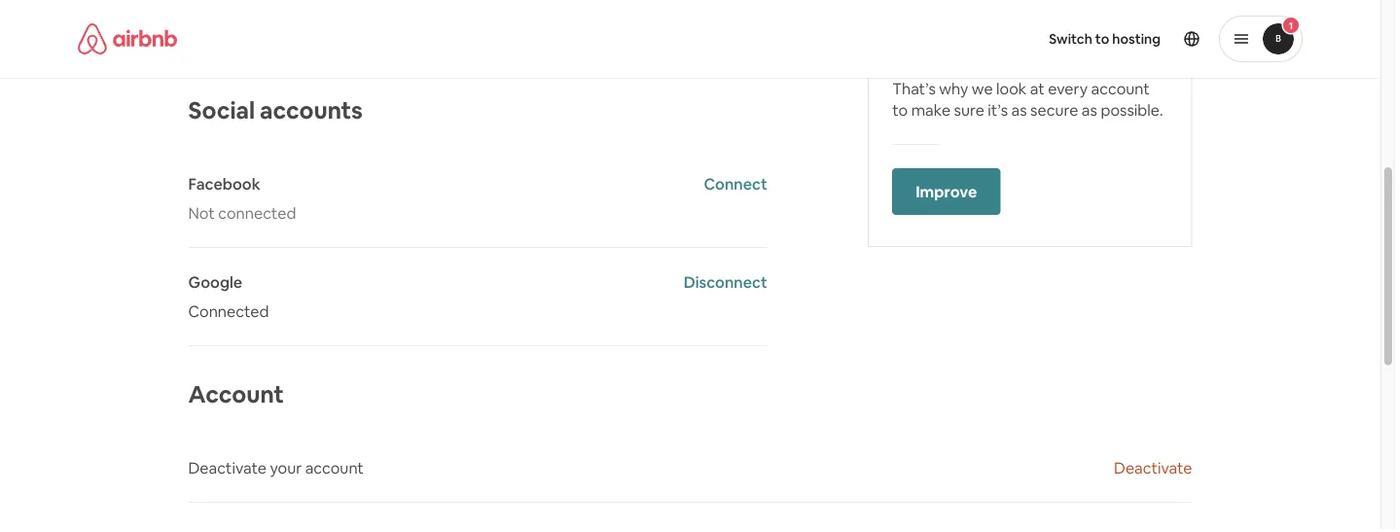 Task type: describe. For each thing, give the bounding box(es) containing it.
switch to hosting link
[[1038, 18, 1173, 59]]

at
[[1030, 78, 1045, 98]]

working
[[988, 36, 1046, 55]]

account inside we're always working on ways to increase safety in our community. that's why we look at every account to make sure it's as secure as possible.
[[1091, 78, 1150, 98]]

profile element
[[714, 0, 1303, 78]]

1
[[1289, 19, 1293, 32]]

in
[[1004, 57, 1016, 77]]

make
[[911, 100, 951, 120]]

safety
[[956, 57, 1000, 77]]

connect
[[704, 174, 768, 194]]

to inside profile element
[[1096, 30, 1110, 48]]

disconnect button
[[684, 272, 768, 293]]

why
[[939, 78, 969, 98]]

social
[[188, 95, 255, 125]]

we're always working on ways to increase safety in our community. that's why we look at every account to make sure it's as secure as possible.
[[892, 36, 1164, 120]]

community.
[[1047, 57, 1131, 77]]

your
[[270, 458, 302, 478]]

0 horizontal spatial account
[[305, 458, 364, 478]]

hosting
[[1112, 30, 1161, 48]]

our
[[1019, 57, 1043, 77]]

possible.
[[1101, 100, 1164, 120]]

increase
[[892, 57, 952, 77]]

ways
[[1071, 36, 1107, 55]]

connected
[[188, 301, 269, 321]]

secure
[[1031, 100, 1079, 120]]

every
[[1048, 78, 1088, 98]]



Task type: vqa. For each thing, say whether or not it's contained in the screenshot.
right account
yes



Task type: locate. For each thing, give the bounding box(es) containing it.
as
[[1012, 100, 1027, 120], [1082, 100, 1098, 120]]

we
[[972, 78, 993, 98]]

as right the it's at right top
[[1012, 100, 1027, 120]]

1 vertical spatial account
[[305, 458, 364, 478]]

connect button
[[704, 173, 768, 195]]

sure
[[954, 100, 985, 120]]

deactivate
[[188, 458, 267, 478], [1114, 458, 1193, 478]]

1 deactivate from the left
[[188, 458, 267, 478]]

switch to hosting
[[1049, 30, 1161, 48]]

improve
[[916, 181, 977, 201]]

switch
[[1049, 30, 1093, 48]]

facebook
[[188, 174, 260, 194]]

look
[[996, 78, 1027, 98]]

as down the every
[[1082, 100, 1098, 120]]

not
[[188, 203, 215, 223]]

not connected
[[188, 203, 296, 223]]

accounts
[[260, 95, 363, 125]]

account
[[188, 379, 284, 409]]

social accounts
[[188, 95, 363, 125]]

account up possible.
[[1091, 78, 1150, 98]]

deactivate link
[[1114, 458, 1193, 478]]

0 vertical spatial account
[[1091, 78, 1150, 98]]

it's
[[988, 100, 1008, 120]]

2 as from the left
[[1082, 100, 1098, 120]]

connected
[[218, 203, 296, 223]]

1 button
[[1219, 16, 1303, 62]]

deactivate your account
[[188, 458, 364, 478]]

on
[[1049, 36, 1068, 55]]

0 horizontal spatial deactivate
[[188, 458, 267, 478]]

1 horizontal spatial deactivate
[[1114, 458, 1193, 478]]

account right your
[[305, 458, 364, 478]]

1 as from the left
[[1012, 100, 1027, 120]]

deactivate for deactivate your account
[[188, 458, 267, 478]]

to right ways
[[1110, 36, 1126, 55]]

2 deactivate from the left
[[1114, 458, 1193, 478]]

improve button
[[892, 168, 1001, 215]]

we're
[[892, 36, 934, 55]]

account
[[1091, 78, 1150, 98], [305, 458, 364, 478]]

to
[[1096, 30, 1110, 48], [1110, 36, 1126, 55], [892, 100, 908, 120]]

always
[[937, 36, 985, 55]]

0 horizontal spatial as
[[1012, 100, 1027, 120]]

1 horizontal spatial as
[[1082, 100, 1098, 120]]

disconnect
[[684, 272, 768, 292]]

google
[[188, 272, 242, 292]]

deactivate for deactivate link
[[1114, 458, 1193, 478]]

1 horizontal spatial account
[[1091, 78, 1150, 98]]

to down that's
[[892, 100, 908, 120]]

that's
[[892, 78, 936, 98]]

to up community.
[[1096, 30, 1110, 48]]



